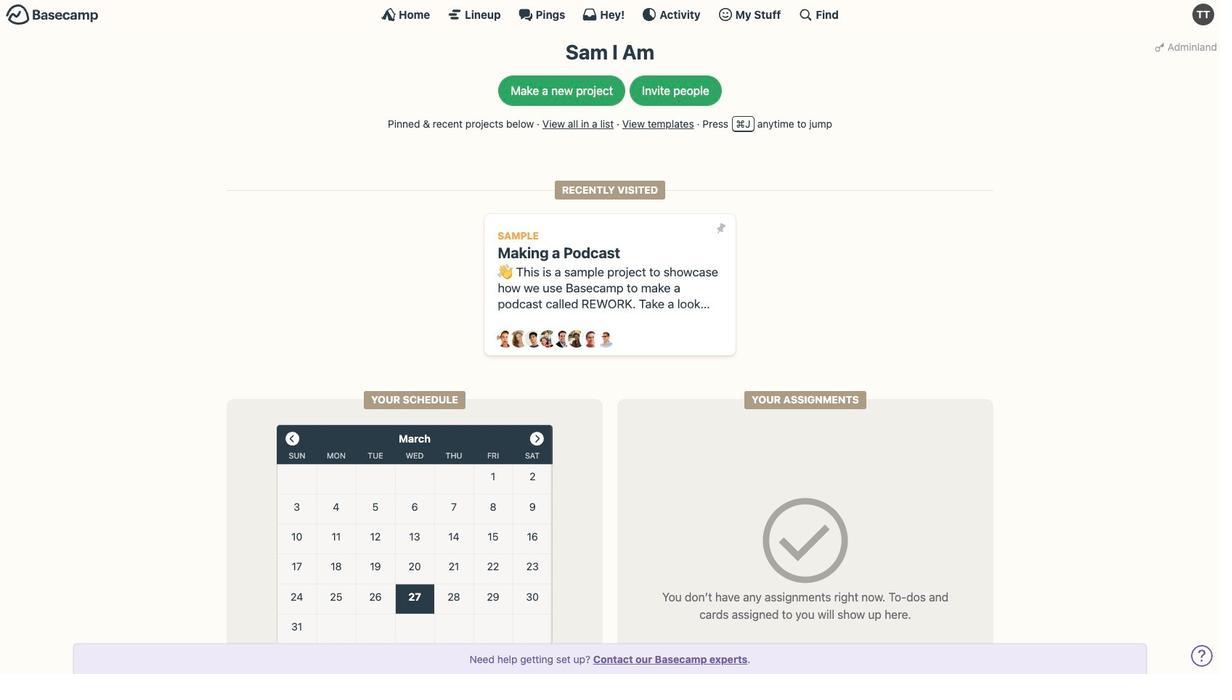 Task type: vqa. For each thing, say whether or not it's contained in the screenshot.
the My
no



Task type: describe. For each thing, give the bounding box(es) containing it.
keyboard shortcut: ⌘ + / image
[[799, 7, 813, 22]]

josh fiske image
[[554, 331, 571, 348]]

jennifer young image
[[540, 331, 557, 348]]

main element
[[0, 0, 1220, 28]]

switch accounts image
[[6, 4, 99, 26]]

victor cooper image
[[597, 331, 614, 348]]

terry turtle image
[[1193, 4, 1215, 25]]

jared davis image
[[525, 331, 543, 348]]



Task type: locate. For each thing, give the bounding box(es) containing it.
steve marsh image
[[583, 331, 600, 348]]

nicole katz image
[[568, 331, 586, 348]]

cheryl walters image
[[511, 331, 528, 348]]

annie bryan image
[[497, 331, 514, 348]]



